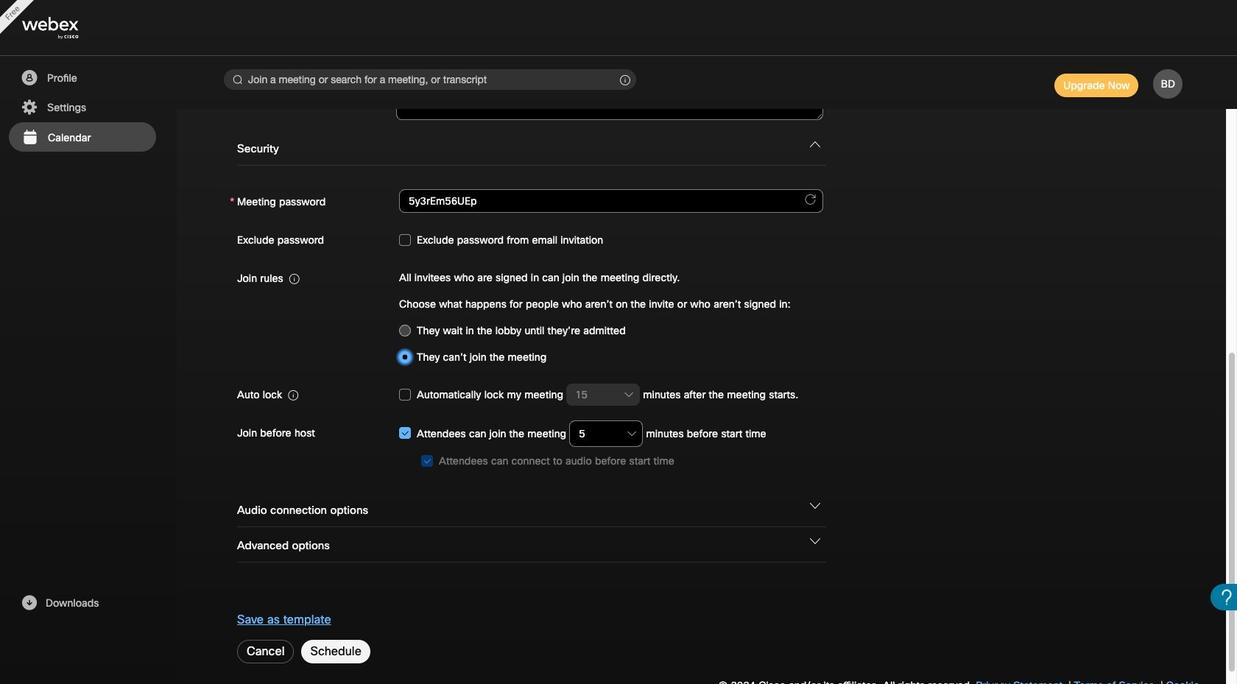 Task type: describe. For each thing, give the bounding box(es) containing it.
join rules, when the meeting is unlocked, all invited users can join directly, people who aren't on the invite have 3 options to choose option group
[[399, 317, 823, 370]]

mds content download_filled image
[[20, 594, 38, 612]]

2 ng down image from the top
[[810, 501, 820, 511]]

schedule a meeting element
[[0, 0, 1237, 684]]

mds settings_filled image
[[20, 99, 38, 116]]

mds people circle_filled image
[[20, 69, 38, 87]]

exclude password: exclude password from email invitation element
[[399, 226, 603, 254]]

mds meetings_filled image
[[21, 129, 39, 147]]



Task type: locate. For each thing, give the bounding box(es) containing it.
0 vertical spatial ng down image
[[810, 139, 820, 149]]

3 ng down image from the top
[[810, 536, 820, 546]]

security region
[[230, 130, 1173, 492]]

1 vertical spatial ng down image
[[810, 501, 820, 511]]

Join a meeting or search for a meeting, or transcript text field
[[224, 69, 636, 90]]

ng down image inside security region
[[810, 139, 820, 149]]

group inside security region
[[237, 419, 823, 474]]

banner
[[0, 0, 1237, 56]]

cisco webex image
[[22, 17, 110, 39]]

None text field
[[399, 189, 823, 213]]

2 vertical spatial ng down image
[[810, 536, 820, 546]]

group
[[237, 419, 823, 474]]

none text field inside security region
[[399, 189, 823, 213]]

ng down image
[[810, 139, 820, 149], [810, 501, 820, 511], [810, 536, 820, 546]]

1 ng down image from the top
[[810, 139, 820, 149]]



Task type: vqa. For each thing, say whether or not it's contained in the screenshot.
Invitees text box
no



